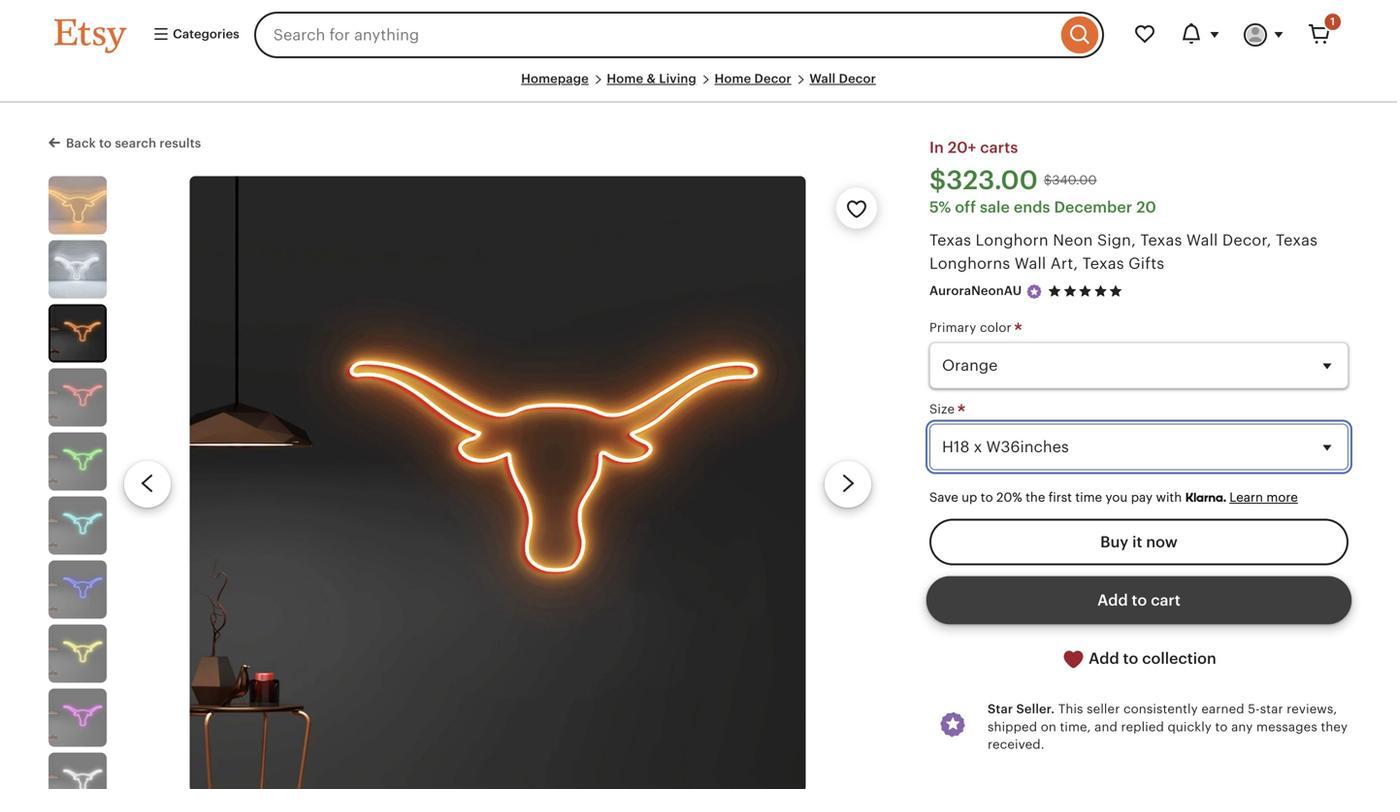 Task type: locate. For each thing, give the bounding box(es) containing it.
wall up star_seller icon
[[1015, 255, 1047, 272]]

add left cart
[[1098, 591, 1128, 609]]

1 horizontal spatial home
[[715, 71, 751, 86]]

wall left decor,
[[1187, 231, 1218, 249]]

1 decor from the left
[[755, 71, 792, 86]]

none search field inside categories banner
[[254, 12, 1104, 58]]

add for add to collection
[[1089, 650, 1120, 667]]

texas longhorn neon sign texas wall decor texas longhorns image 3 image
[[190, 176, 806, 789], [50, 306, 105, 360]]

texas
[[930, 231, 972, 249], [1141, 231, 1183, 249], [1276, 231, 1318, 249], [1083, 255, 1125, 272]]

texas longhorn neon sign texas wall decor texas longhorns image 5 image
[[49, 432, 107, 490]]

star
[[988, 702, 1013, 716]]

shipped
[[988, 719, 1038, 734]]

1 vertical spatial add
[[1089, 650, 1120, 667]]

messages
[[1257, 719, 1318, 734]]

add inside button
[[1089, 650, 1120, 667]]

0 horizontal spatial wall
[[810, 71, 836, 86]]

1 horizontal spatial wall
[[1015, 255, 1047, 272]]

add
[[1098, 591, 1128, 609], [1089, 650, 1120, 667]]

to for back to search results
[[99, 136, 112, 151]]

star seller.
[[988, 702, 1055, 716]]

longhorn
[[976, 231, 1049, 249]]

size
[[930, 402, 959, 416]]

decor,
[[1223, 231, 1272, 249]]

learn
[[1230, 490, 1264, 505]]

$323.00
[[930, 166, 1038, 195]]

home for home & living
[[607, 71, 644, 86]]

to left cart
[[1132, 591, 1147, 609]]

&
[[647, 71, 656, 86]]

home right living
[[715, 71, 751, 86]]

2 horizontal spatial wall
[[1187, 231, 1218, 249]]

to
[[99, 136, 112, 151], [981, 490, 993, 505], [1132, 591, 1147, 609], [1123, 650, 1139, 667], [1216, 719, 1228, 734]]

more
[[1267, 490, 1298, 505]]

color
[[980, 320, 1012, 335]]

texas longhorn neon sign texas wall decor texas longhorns image 10 image
[[49, 752, 107, 789]]

back to search results
[[66, 136, 201, 151]]

to right the back
[[99, 136, 112, 151]]

texas down sign,
[[1083, 255, 1125, 272]]

texas longhorn neon sign, texas wall decor, texas longhorns wall art, texas gifts
[[930, 231, 1318, 272]]

home & living link
[[607, 71, 697, 86]]

auroraneonau link
[[930, 284, 1022, 298]]

to inside 'save up to 20% the first time you pay with klarna. learn more'
[[981, 490, 993, 505]]

0 vertical spatial add
[[1098, 591, 1128, 609]]

1 home from the left
[[607, 71, 644, 86]]

off
[[955, 198, 976, 216]]

in 20+ carts
[[930, 139, 1018, 156]]

homepage
[[521, 71, 589, 86]]

to left collection
[[1123, 650, 1139, 667]]

with
[[1156, 490, 1182, 505]]

auroraneonau
[[930, 284, 1022, 298]]

to right up
[[981, 490, 993, 505]]

results
[[160, 136, 201, 151]]

decor
[[755, 71, 792, 86], [839, 71, 876, 86]]

5%
[[930, 198, 951, 216]]

1 horizontal spatial decor
[[839, 71, 876, 86]]

0 horizontal spatial home
[[607, 71, 644, 86]]

learn more button
[[1230, 490, 1298, 505]]

texas longhorn neon sign texas wall decor texas longhorns image 7 image
[[49, 560, 107, 618]]

buy it now button
[[930, 519, 1349, 565]]

None search field
[[254, 12, 1104, 58]]

it
[[1133, 533, 1143, 551]]

earned
[[1202, 702, 1245, 716]]

on
[[1041, 719, 1057, 734]]

carts
[[980, 139, 1018, 156]]

back to search results link
[[49, 132, 201, 152]]

0 horizontal spatial decor
[[755, 71, 792, 86]]

home
[[607, 71, 644, 86], [715, 71, 751, 86]]

add inside 'button'
[[1098, 591, 1128, 609]]

seller
[[1087, 702, 1120, 716]]

texas longhorn neon sign texas wall decor texas longhorns image 1 image
[[49, 176, 107, 234]]

texas longhorn neon sign texas wall decor texas longhorns image 4 image
[[49, 368, 107, 426]]

home left &
[[607, 71, 644, 86]]

back
[[66, 136, 96, 151]]

received.
[[988, 737, 1045, 752]]

klarna.
[[1186, 490, 1226, 505]]

up
[[962, 490, 978, 505]]

add to collection button
[[930, 635, 1349, 683]]

2 home from the left
[[715, 71, 751, 86]]

wall decor
[[810, 71, 876, 86]]

art,
[[1051, 255, 1078, 272]]

1 horizontal spatial texas longhorn neon sign texas wall decor texas longhorns image 3 image
[[190, 176, 806, 789]]

texas longhorn neon sign texas wall decor texas longhorns image 6 image
[[49, 496, 107, 554]]

december
[[1054, 198, 1133, 216]]

to inside button
[[1123, 650, 1139, 667]]

seller.
[[1017, 702, 1055, 716]]

save up to 20% the first time you pay with klarna. learn more
[[930, 490, 1298, 505]]

20+
[[948, 139, 977, 156]]

1 link
[[1297, 12, 1343, 58]]

you
[[1106, 490, 1128, 505]]

2 decor from the left
[[839, 71, 876, 86]]

wall right home decor
[[810, 71, 836, 86]]

add for add to cart
[[1098, 591, 1128, 609]]

to inside 'button'
[[1132, 591, 1147, 609]]

buy it now
[[1101, 533, 1178, 551]]

wall
[[810, 71, 836, 86], [1187, 231, 1218, 249], [1015, 255, 1047, 272]]

to down the earned at the bottom of the page
[[1216, 719, 1228, 734]]

quickly
[[1168, 719, 1212, 734]]

in
[[930, 139, 944, 156]]

sale
[[980, 198, 1010, 216]]

add up seller
[[1089, 650, 1120, 667]]

menu bar
[[54, 70, 1343, 103]]



Task type: describe. For each thing, give the bounding box(es) containing it.
now
[[1146, 533, 1178, 551]]

texas longhorn neon sign texas wall decor texas longhorns image 2 image
[[49, 240, 107, 298]]

save
[[930, 490, 959, 505]]

primary
[[930, 320, 977, 335]]

2 vertical spatial wall
[[1015, 255, 1047, 272]]

primary color
[[930, 320, 1015, 335]]

categories banner
[[19, 0, 1378, 70]]

Search for anything text field
[[254, 12, 1057, 58]]

reviews,
[[1287, 702, 1338, 716]]

this seller consistently earned 5-star reviews, shipped on time, and replied quickly to any messages they received.
[[988, 702, 1348, 752]]

to inside 'this seller consistently earned 5-star reviews, shipped on time, and replied quickly to any messages they received.'
[[1216, 719, 1228, 734]]

star
[[1260, 702, 1284, 716]]

home decor
[[715, 71, 792, 86]]

decor for wall decor
[[839, 71, 876, 86]]

neon
[[1053, 231, 1093, 249]]

texas longhorn neon sign texas wall decor texas longhorns image 9 image
[[49, 688, 107, 747]]

and
[[1095, 719, 1118, 734]]

1
[[1331, 16, 1335, 28]]

add to collection
[[1085, 650, 1217, 667]]

home for home decor
[[715, 71, 751, 86]]

search
[[115, 136, 156, 151]]

0 vertical spatial wall
[[810, 71, 836, 86]]

this
[[1059, 702, 1084, 716]]

20
[[1137, 198, 1157, 216]]

any
[[1232, 719, 1253, 734]]

time,
[[1060, 719, 1091, 734]]

$323.00 $340.00
[[930, 166, 1097, 195]]

wall decor link
[[810, 71, 876, 86]]

buy
[[1101, 533, 1129, 551]]

longhorns
[[930, 255, 1011, 272]]

decor for home decor
[[755, 71, 792, 86]]

to for add to cart
[[1132, 591, 1147, 609]]

the
[[1026, 490, 1046, 505]]

5% off sale ends december 20
[[930, 198, 1157, 216]]

star_seller image
[[1026, 283, 1044, 300]]

5-
[[1248, 702, 1260, 716]]

consistently
[[1124, 702, 1198, 716]]

20%
[[997, 490, 1023, 505]]

menu bar containing homepage
[[54, 70, 1343, 103]]

living
[[659, 71, 697, 86]]

collection
[[1142, 650, 1217, 667]]

time
[[1076, 490, 1103, 505]]

$340.00
[[1044, 173, 1097, 187]]

ends
[[1014, 198, 1051, 216]]

1 vertical spatial wall
[[1187, 231, 1218, 249]]

categories
[[170, 27, 239, 41]]

first
[[1049, 490, 1072, 505]]

home decor link
[[715, 71, 792, 86]]

texas longhorn neon sign texas wall decor texas longhorns image 8 image
[[49, 624, 107, 683]]

home & living
[[607, 71, 697, 86]]

replied
[[1121, 719, 1165, 734]]

cart
[[1151, 591, 1181, 609]]

to for add to collection
[[1123, 650, 1139, 667]]

sign,
[[1098, 231, 1136, 249]]

0 horizontal spatial texas longhorn neon sign texas wall decor texas longhorns image 3 image
[[50, 306, 105, 360]]

gifts
[[1129, 255, 1165, 272]]

they
[[1321, 719, 1348, 734]]

add to cart
[[1098, 591, 1181, 609]]

pay
[[1131, 490, 1153, 505]]

texas up longhorns
[[930, 231, 972, 249]]

categories button
[[138, 17, 248, 52]]

texas right decor,
[[1276, 231, 1318, 249]]

texas up gifts
[[1141, 231, 1183, 249]]

add to cart button
[[930, 577, 1349, 623]]

homepage link
[[521, 71, 589, 86]]



Task type: vqa. For each thing, say whether or not it's contained in the screenshot.
Wall Decor
yes



